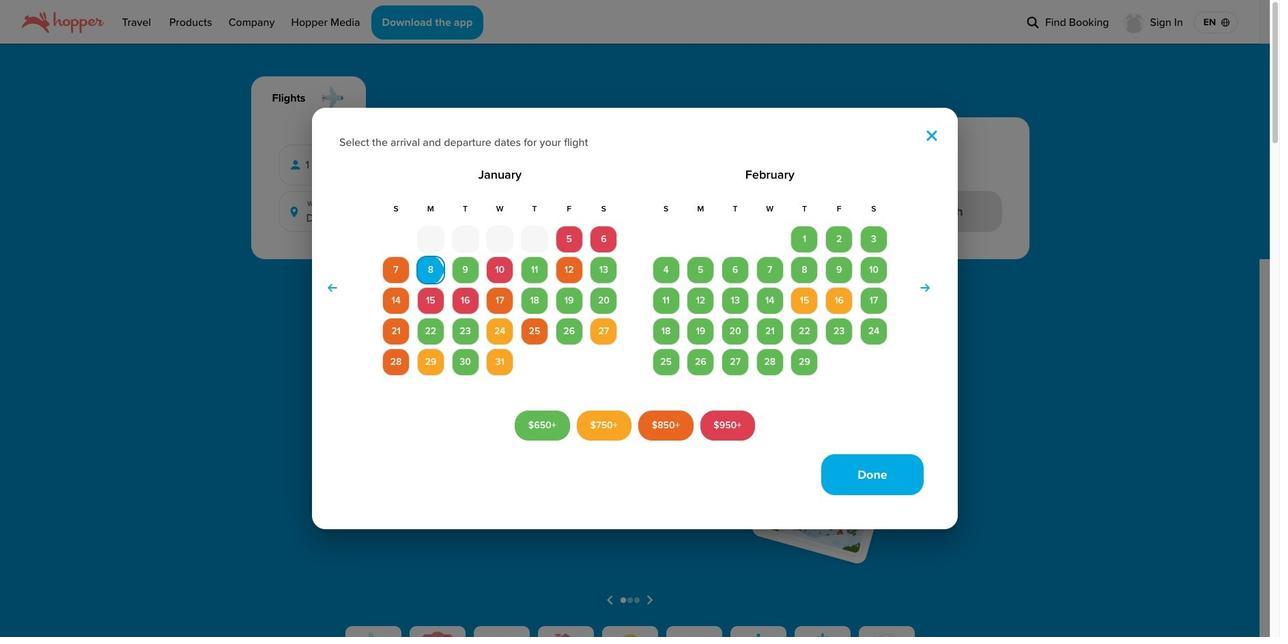 Task type: locate. For each thing, give the bounding box(es) containing it.
price prediction icon image
[[743, 634, 774, 638]]

referral program icon image
[[614, 634, 646, 638]]

close button icon image
[[927, 130, 938, 141]]

dialog
[[312, 108, 958, 530], [312, 108, 958, 530]]

arrow right image
[[921, 283, 930, 294]]

price freeze super app tile image
[[807, 634, 838, 638]]

option group
[[394, 151, 557, 179]]

tab list
[[251, 76, 1030, 117]]



Task type: describe. For each thing, give the bounding box(es) containing it.
cfar icon image
[[871, 634, 903, 638]]

january element
[[381, 202, 620, 377]]

february element
[[651, 202, 890, 377]]

arrow left image
[[328, 283, 337, 294]]

homes icon image
[[550, 634, 582, 638]]

flights icon image
[[358, 633, 389, 638]]

hotels icon image
[[422, 632, 453, 638]]



Task type: vqa. For each thing, say whether or not it's contained in the screenshot.
The 'Layover 1 Stop  -0D' element for Duration 5h 55m element
no



